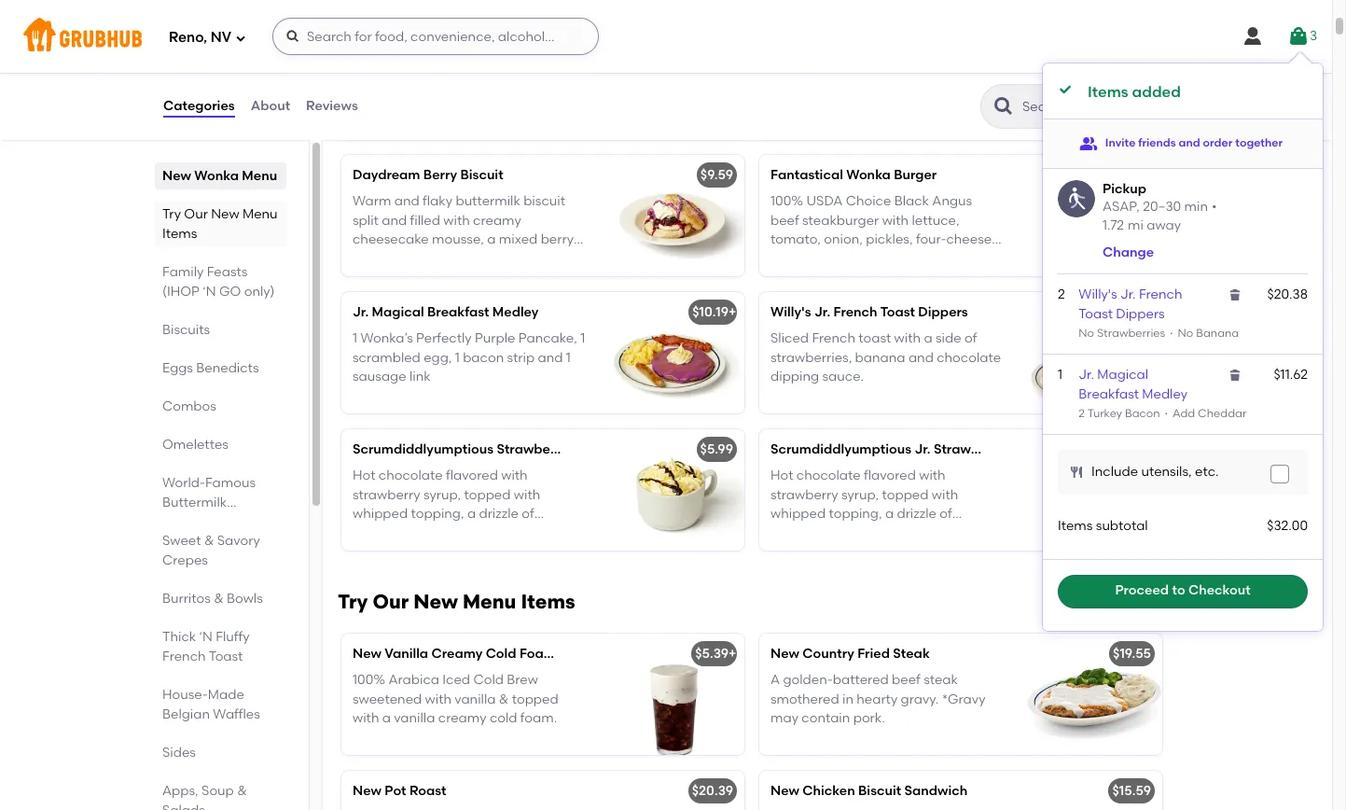 Task type: describe. For each thing, give the bounding box(es) containing it.
new chicken biscuit sandwich image
[[1023, 771, 1163, 810]]

topped down scrumdiddlyumptious strawberry hot chocolate
[[464, 487, 511, 503]]

svg image left include
[[1070, 465, 1084, 480]]

new wonka menu tab
[[162, 166, 279, 186]]

bowls
[[227, 591, 263, 607]]

0 horizontal spatial dippers
[[919, 304, 968, 320]]

new vanilla creamy cold foam cold brew image
[[605, 634, 745, 755]]

pot
[[385, 783, 407, 799]]

new for new vanilla creamy cold foam cold brew
[[353, 646, 382, 662]]

daydream
[[353, 167, 420, 183]]

bacon
[[463, 350, 504, 366]]

pickup
[[1103, 181, 1147, 196]]

wonka's perfectly purple pancakes - (short stack)
[[353, 30, 673, 46]]

vanilla
[[385, 646, 428, 662]]

strawberries,
[[771, 350, 852, 366]]

add
[[1173, 407, 1196, 420]]

hot chocolate flavored with strawberry syrup, topped with whipped topping, a drizzle of chocolate sauce and gold glitter sugar. for strawberry
[[353, 468, 559, 560]]

world-famous buttermilk pancakes sweet & savory crepes
[[162, 475, 260, 568]]

Search for food, convenience, alcohol... search field
[[273, 18, 599, 55]]

& inside the world-famous buttermilk pancakes sweet & savory crepes
[[204, 533, 214, 549]]

new country fried steak image
[[1023, 634, 1163, 755]]

eggs benedicts tab
[[162, 358, 279, 378]]

a down scrumdiddlyumptious strawberry hot chocolate
[[467, 506, 476, 522]]

eggs
[[162, 360, 193, 376]]

and inside 1 wonka's perfectly purple pancake, 1 scrambled egg, 1 bacon strip and 1 sausage link
[[538, 350, 563, 366]]

of for scrumdiddlyumptious strawberry hot chocolate
[[522, 506, 534, 522]]

0 vertical spatial purple
[[381, 56, 422, 72]]

topped inside 100% arabica iced cold brew sweetened with vanilla & topped with a vanilla creamy cold foam.
[[512, 691, 559, 707]]

try our new menu items inside tab
[[162, 206, 278, 242]]

2 strawberry from the left
[[934, 441, 1005, 457]]

svg image right 'nv' on the left of the page
[[286, 29, 301, 44]]

items added
[[1088, 83, 1181, 101]]

creamy inside warm and flaky buttermilk biscuit split and filled with creamy cheesecake mousse, a mixed berry topping, topped with purple cream cheese icing and powdered sugar.
[[473, 212, 522, 228]]

in
[[843, 691, 854, 707]]

thick 'n fluffy french toast tab
[[162, 627, 279, 666]]

(short
[[590, 30, 629, 46]]

categories
[[163, 98, 235, 114]]

french inside "items added" tooltip
[[1139, 287, 1183, 303]]

1 chocolate from the left
[[597, 441, 665, 457]]

1 vertical spatial vanilla
[[394, 710, 435, 726]]

pickup asap, 20–30 min • 1.72 mi away
[[1103, 181, 1217, 234]]

sugar. inside warm and flaky buttermilk biscuit split and filled with creamy cheesecake mousse, a mixed berry topping, topped with purple cream cheese icing and powdered sugar.
[[531, 269, 570, 285]]

willy's jr. french toast dippers image
[[1023, 292, 1163, 413]]

search icon image
[[993, 95, 1015, 118]]

people icon image
[[1080, 134, 1098, 153]]

famous
[[205, 475, 256, 491]]

side
[[936, 331, 962, 347]]

a inside 100% arabica iced cold brew sweetened with vanilla & topped with a vanilla creamy cold foam.
[[382, 710, 391, 726]]

sugar. inside two purple buttermilk pancakes layered with creamy cheesecake mousse & topped with purple cream cheese icing, whipped topping and gold glitter sugar.
[[425, 132, 463, 148]]

$10.19 for $10.19 +
[[693, 304, 729, 320]]

icing,
[[401, 113, 435, 129]]

filled
[[410, 212, 440, 228]]

fantastical wonka burger image
[[1023, 155, 1163, 276]]

cold
[[490, 710, 517, 726]]

sandwich
[[905, 783, 968, 799]]

$5.99
[[700, 441, 734, 457]]

flavored for jr.
[[864, 468, 916, 484]]

steak
[[924, 672, 958, 688]]

strawberry for scrumdiddlyumptious jr. strawberry hot chocolate
[[771, 487, 839, 503]]

with inside sliced french toast with a side of strawberries, banana and chocolate dipping sauce.
[[895, 331, 921, 347]]

world-
[[162, 475, 205, 491]]

mi
[[1128, 218, 1144, 234]]

creamy inside two purple buttermilk pancakes layered with creamy cheesecake mousse & topped with purple cream cheese icing, whipped topping and gold glitter sugar.
[[433, 75, 481, 91]]

scrumdiddlyumptious strawberry hot chocolate
[[353, 441, 665, 457]]

steak
[[893, 646, 930, 662]]

omelettes
[[162, 437, 229, 453]]

new chicken biscuit sandwich
[[771, 783, 968, 799]]

sweet
[[162, 533, 201, 549]]

new up creamy
[[414, 590, 458, 613]]

strawberries
[[1097, 327, 1166, 340]]

items left added
[[1088, 83, 1129, 101]]

may
[[771, 710, 799, 726]]

new pot roast image
[[605, 771, 745, 810]]

'n inside thick 'n fluffy french toast
[[199, 629, 213, 645]]

new inside try our new menu items tab
[[211, 206, 239, 222]]

0 horizontal spatial magical
[[372, 304, 424, 320]]

$5.39 +
[[695, 646, 737, 662]]

new for new chicken biscuit sandwich
[[771, 783, 800, 799]]

jr. magical breakfast medley image
[[605, 292, 745, 413]]

new for new wonka menu
[[162, 168, 191, 184]]

medley inside "items added" tooltip
[[1143, 386, 1188, 402]]

2 vertical spatial menu
[[463, 590, 516, 613]]

french up toast
[[834, 304, 878, 320]]

and inside two purple buttermilk pancakes layered with creamy cheesecake mousse & topped with purple cream cheese icing, whipped topping and gold glitter sugar.
[[550, 113, 575, 129]]

breakfast inside jr. magical breakfast medley link
[[1079, 386, 1139, 402]]

dipping
[[771, 369, 819, 384]]

sauce.
[[823, 369, 864, 384]]

our inside try our new menu items
[[184, 206, 208, 222]]

smothered
[[771, 691, 840, 707]]

topping, for scrumdiddlyumptious strawberry hot chocolate
[[411, 506, 464, 522]]

3 button
[[1288, 20, 1318, 53]]

burritos
[[162, 591, 211, 607]]

0 vertical spatial perfectly
[[410, 30, 467, 46]]

flavored for strawberry
[[446, 468, 498, 484]]

drizzle for strawberry
[[479, 506, 519, 522]]

topping, inside warm and flaky buttermilk biscuit split and filled with creamy cheesecake mousse, a mixed berry topping, topped with purple cream cheese icing and powdered sugar.
[[353, 250, 406, 266]]

cheddar
[[1198, 407, 1247, 420]]

invite friends and order together button
[[1080, 126, 1283, 160]]

pancakes for sweet
[[162, 514, 224, 530]]

buttermilk inside two purple buttermilk pancakes layered with creamy cheesecake mousse & topped with purple cream cheese icing, whipped topping and gold glitter sugar.
[[425, 56, 490, 72]]

cheesecake inside warm and flaky buttermilk biscuit split and filled with creamy cheesecake mousse, a mixed berry topping, topped with purple cream cheese icing and powdered sugar.
[[353, 231, 429, 247]]

topped down scrumdiddlyumptious jr. strawberry hot chocolate
[[882, 487, 929, 503]]

cheese inside two purple buttermilk pancakes layered with creamy cheesecake mousse & topped with purple cream cheese icing, whipped topping and gold glitter sugar.
[[353, 113, 398, 129]]

and inside sliced french toast with a side of strawberries, banana and chocolate dipping sauce.
[[909, 350, 934, 366]]

powdered
[[463, 269, 528, 285]]

1 left "wonka's"
[[353, 331, 357, 347]]

20–30
[[1143, 199, 1182, 215]]

2 for 2 turkey bacon ∙ add cheddar
[[1079, 407, 1085, 420]]

scrambled
[[353, 350, 421, 366]]

pancakes for -
[[515, 30, 578, 46]]

scrumdiddlyumptious strawberry hot chocolate image
[[605, 429, 745, 551]]

•
[[1212, 199, 1217, 215]]

split
[[353, 212, 379, 228]]

foam
[[520, 646, 556, 662]]

$32.00
[[1268, 518, 1308, 534]]

cold for brew
[[474, 672, 504, 688]]

of for scrumdiddlyumptious jr. strawberry hot chocolate
[[940, 506, 953, 522]]

$11.62
[[1274, 367, 1308, 383]]

items left subtotal
[[1058, 518, 1093, 534]]

order
[[1203, 136, 1233, 149]]

pork.
[[854, 710, 885, 726]]

benedicts
[[196, 360, 259, 376]]

burritos & bowls tab
[[162, 589, 279, 608]]

perfectly inside 1 wonka's perfectly purple pancake, 1 scrambled egg, 1 bacon strip and 1 sausage link
[[416, 331, 472, 347]]

items subtotal
[[1058, 518, 1149, 534]]

& inside two purple buttermilk pancakes layered with creamy cheesecake mousse & topped with purple cream cheese icing, whipped topping and gold glitter sugar.
[[405, 94, 414, 110]]

pickup icon image
[[1058, 180, 1096, 217]]

topping, for scrumdiddlyumptious jr. strawberry hot chocolate
[[829, 506, 882, 522]]

main navigation navigation
[[0, 0, 1333, 73]]

1 strawberry from the left
[[497, 441, 568, 457]]

sauce for jr.
[[838, 525, 877, 541]]

biscuits tab
[[162, 320, 279, 340]]

reno, nv
[[169, 29, 231, 45]]

brew inside 100% arabica iced cold brew sweetened with vanilla & topped with a vanilla creamy cold foam.
[[507, 672, 538, 688]]

berry
[[541, 231, 574, 247]]

thick
[[162, 629, 196, 645]]

categories button
[[162, 73, 236, 140]]

biscuit
[[524, 194, 566, 209]]

egg,
[[424, 350, 452, 366]]

a down scrumdiddlyumptious jr. strawberry hot chocolate
[[886, 506, 894, 522]]

willy's jr. french toast dippers link
[[1079, 287, 1183, 322]]

fantastical
[[771, 167, 844, 183]]

house-
[[162, 687, 208, 703]]

new vanilla creamy cold foam cold brew
[[353, 646, 625, 662]]

sweet & savory crepes tab
[[162, 531, 279, 570]]

soup
[[202, 783, 234, 799]]

0 vertical spatial ∙
[[1169, 327, 1176, 340]]

invite friends and order together
[[1106, 136, 1283, 149]]

mixed
[[499, 231, 538, 247]]

1 down pancake,
[[566, 350, 571, 366]]

-
[[581, 30, 587, 46]]

flaky
[[423, 194, 453, 209]]

scrumdiddlyumptious jr. strawberry hot chocolate
[[771, 441, 1102, 457]]

turkey
[[1088, 407, 1123, 420]]

only)
[[244, 284, 275, 300]]

100% arabica iced cold brew sweetened with vanilla & topped with a vanilla creamy cold foam.
[[353, 672, 559, 726]]

apps,
[[162, 783, 199, 799]]

include
[[1092, 464, 1139, 480]]

$15.59
[[1113, 783, 1152, 799]]

2 turkey bacon ∙ add cheddar
[[1079, 407, 1247, 420]]

& inside apps, soup & salads
[[237, 783, 247, 799]]

fluffy
[[216, 629, 250, 645]]

fantastical wonka burger
[[771, 167, 937, 183]]

+ for $10.19
[[729, 304, 737, 320]]

0 horizontal spatial medley
[[493, 304, 539, 320]]

creamy inside 100% arabica iced cold brew sweetened with vanilla & topped with a vanilla creamy cold foam.
[[438, 710, 487, 726]]

new for new country fried steak
[[771, 646, 800, 662]]

strawberry for scrumdiddlyumptious strawberry hot chocolate
[[353, 487, 421, 503]]

$20.38
[[1268, 287, 1308, 303]]

biscuit for berry
[[461, 167, 504, 183]]

hot chocolate flavored with strawberry syrup, topped with whipped topping, a drizzle of chocolate sauce and gold glitter sugar. for jr.
[[771, 468, 977, 560]]

sides
[[162, 745, 196, 761]]

gravy.
[[901, 691, 939, 707]]

away
[[1147, 218, 1182, 234]]

reno,
[[169, 29, 207, 45]]

purple inside warm and flaky buttermilk biscuit split and filled with creamy cheesecake mousse, a mixed berry topping, topped with purple cream cheese icing and powdered sugar.
[[489, 250, 529, 266]]

1 vertical spatial ∙
[[1163, 407, 1170, 420]]

1 right pancake,
[[581, 331, 585, 347]]

0 horizontal spatial willy's jr. french toast dippers
[[771, 304, 968, 320]]

& inside 100% arabica iced cold brew sweetened with vanilla & topped with a vanilla creamy cold foam.
[[499, 691, 509, 707]]

syrup, for strawberry
[[424, 487, 461, 503]]



Task type: locate. For each thing, give the bounding box(es) containing it.
0 vertical spatial 2
[[1058, 287, 1066, 303]]

1 vertical spatial willy's
[[771, 304, 812, 320]]

0 vertical spatial cheesecake
[[484, 75, 561, 91]]

1 horizontal spatial sauce
[[838, 525, 877, 541]]

wonka
[[847, 167, 891, 183], [194, 168, 239, 184]]

creamy down search for food, convenience, alcohol... search box
[[433, 75, 481, 91]]

proceed
[[1116, 583, 1169, 599]]

2
[[1058, 287, 1066, 303], [1079, 407, 1085, 420]]

100%
[[353, 672, 386, 688]]

magical up turkey
[[1098, 367, 1149, 383]]

topped up icing
[[409, 250, 456, 266]]

0 vertical spatial pancakes
[[515, 30, 578, 46]]

0 vertical spatial purple
[[470, 30, 512, 46]]

1 horizontal spatial willy's jr. french toast dippers
[[1079, 287, 1183, 322]]

of down scrumdiddlyumptious strawberry hot chocolate
[[522, 506, 534, 522]]

daydream berry biscuit image
[[605, 155, 745, 276]]

burritos & bowls
[[162, 591, 263, 607]]

1 horizontal spatial jr. magical breakfast medley
[[1079, 367, 1188, 402]]

cream down berry at the left
[[533, 250, 574, 266]]

added
[[1133, 83, 1181, 101]]

2 strawberry from the left
[[771, 487, 839, 503]]

perfectly right wonka's
[[410, 30, 467, 46]]

1 horizontal spatial try
[[338, 590, 368, 613]]

of
[[965, 331, 977, 347], [522, 506, 534, 522], [940, 506, 953, 522]]

0 vertical spatial breakfast
[[427, 304, 489, 320]]

chocolate inside sliced french toast with a side of strawberries, banana and chocolate dipping sauce.
[[937, 350, 1001, 366]]

warm and flaky buttermilk biscuit split and filled with creamy cheesecake mousse, a mixed berry topping, topped with purple cream cheese icing and powdered sugar.
[[353, 194, 574, 285]]

cheese
[[353, 113, 398, 129], [353, 269, 398, 285]]

combos tab
[[162, 397, 279, 416]]

syrup, for jr.
[[842, 487, 879, 503]]

pancake,
[[519, 331, 578, 347]]

1 $10.19 from the left
[[693, 304, 729, 320]]

cheese left icing
[[353, 269, 398, 285]]

strawberry
[[353, 487, 421, 503], [771, 487, 839, 503]]

1 vertical spatial try our new menu items
[[338, 590, 575, 613]]

whipped for scrumdiddlyumptious strawberry hot chocolate
[[353, 506, 408, 522]]

items inside try our new menu items
[[162, 226, 197, 242]]

0 horizontal spatial hot chocolate flavored with strawberry syrup, topped with whipped topping, a drizzle of chocolate sauce and gold glitter sugar.
[[353, 468, 559, 560]]

sides tab
[[162, 743, 279, 762]]

purple up 'bacon'
[[475, 331, 516, 347]]

magical up "wonka's"
[[372, 304, 424, 320]]

∙
[[1169, 327, 1176, 340], [1163, 407, 1170, 420]]

cold for foam
[[486, 646, 517, 662]]

1 vertical spatial purple
[[497, 94, 538, 110]]

about
[[251, 98, 290, 114]]

chocolate left $5.99
[[597, 441, 665, 457]]

cream inside warm and flaky buttermilk biscuit split and filled with creamy cheesecake mousse, a mixed berry topping, topped with purple cream cheese icing and powdered sugar.
[[533, 250, 574, 266]]

1 horizontal spatial topping,
[[411, 506, 464, 522]]

2 drizzle from the left
[[897, 506, 937, 522]]

1 syrup, from the left
[[424, 487, 461, 503]]

family
[[162, 264, 204, 280]]

purple inside 1 wonka's perfectly purple pancake, 1 scrambled egg, 1 bacon strip and 1 sausage link
[[475, 331, 516, 347]]

& right the sweet
[[204, 533, 214, 549]]

0 horizontal spatial of
[[522, 506, 534, 522]]

$9.59
[[701, 167, 734, 183]]

breakfast up turkey
[[1079, 386, 1139, 402]]

0 horizontal spatial brew
[[507, 672, 538, 688]]

1 wonka's perfectly purple pancake, 1 scrambled egg, 1 bacon strip and 1 sausage link
[[353, 331, 585, 384]]

1 strawberry from the left
[[353, 487, 421, 503]]

2 chocolate from the left
[[1035, 441, 1102, 457]]

2 horizontal spatial topping,
[[829, 506, 882, 522]]

try inside try our new menu items
[[162, 206, 181, 222]]

hearty
[[857, 691, 898, 707]]

house-made belgian waffles tab
[[162, 685, 279, 724]]

omelettes tab
[[162, 435, 279, 454]]

gold
[[353, 132, 381, 148], [490, 525, 518, 541], [908, 525, 936, 541]]

gold down scrumdiddlyumptious strawberry hot chocolate
[[490, 525, 518, 541]]

2 sauce from the left
[[838, 525, 877, 541]]

gold for scrumdiddlyumptious jr. strawberry hot chocolate
[[908, 525, 936, 541]]

∙ left add
[[1163, 407, 1170, 420]]

and inside button
[[1179, 136, 1201, 149]]

include utensils, etc.
[[1092, 464, 1219, 480]]

& left bowls
[[214, 591, 224, 607]]

1 vertical spatial creamy
[[473, 212, 522, 228]]

2 horizontal spatial gold
[[908, 525, 936, 541]]

try
[[162, 206, 181, 222], [338, 590, 368, 613]]

1 horizontal spatial hot chocolate flavored with strawberry syrup, topped with whipped topping, a drizzle of chocolate sauce and gold glitter sugar.
[[771, 468, 977, 560]]

a inside warm and flaky buttermilk biscuit split and filled with creamy cheesecake mousse, a mixed berry topping, topped with purple cream cheese icing and powdered sugar.
[[487, 231, 496, 247]]

breakfast up 1 wonka's perfectly purple pancake, 1 scrambled egg, 1 bacon strip and 1 sausage link
[[427, 304, 489, 320]]

purple
[[381, 56, 422, 72], [497, 94, 538, 110], [489, 250, 529, 266]]

1 cheese from the top
[[353, 113, 398, 129]]

1 horizontal spatial vanilla
[[455, 691, 496, 707]]

no left banana
[[1178, 327, 1194, 340]]

french
[[1139, 287, 1183, 303], [834, 304, 878, 320], [812, 331, 856, 347], [162, 649, 206, 664]]

0 horizontal spatial vanilla
[[394, 710, 435, 726]]

syrup, down scrumdiddlyumptious strawberry hot chocolate
[[424, 487, 461, 503]]

2 for 2
[[1058, 287, 1066, 303]]

flavored down scrumdiddlyumptious jr. strawberry hot chocolate
[[864, 468, 916, 484]]

1 horizontal spatial glitter
[[521, 525, 559, 541]]

new left chicken
[[771, 783, 800, 799]]

subtotal
[[1096, 518, 1149, 534]]

vanilla down sweetened
[[394, 710, 435, 726]]

berry
[[424, 167, 457, 183]]

medley up 2 turkey bacon ∙ add cheddar
[[1143, 386, 1188, 402]]

1 vertical spatial +
[[729, 646, 737, 662]]

2 cheese from the top
[[353, 269, 398, 285]]

magical inside "items added" tooltip
[[1098, 367, 1149, 383]]

1 flavored from the left
[[446, 468, 498, 484]]

toast up toast
[[881, 304, 915, 320]]

scrumdiddlyumptious jr. strawberry hot chocolate image
[[1023, 429, 1163, 551]]

1 drizzle from the left
[[479, 506, 519, 522]]

creamy
[[432, 646, 483, 662]]

0 vertical spatial 'n
[[203, 284, 216, 300]]

0 vertical spatial buttermilk
[[425, 56, 490, 72]]

0 vertical spatial biscuit
[[461, 167, 504, 183]]

0 vertical spatial menu
[[242, 168, 277, 184]]

french inside thick 'n fluffy french toast
[[162, 649, 206, 664]]

toast inside willy's jr. french toast dippers link
[[1079, 306, 1113, 322]]

sweetened
[[353, 691, 422, 707]]

0 horizontal spatial strawberry
[[497, 441, 568, 457]]

0 horizontal spatial cheesecake
[[353, 231, 429, 247]]

no left strawberries
[[1079, 327, 1095, 340]]

two
[[353, 56, 378, 72]]

try up 100%
[[338, 590, 368, 613]]

utensils,
[[1142, 464, 1192, 480]]

try our new menu items tab
[[162, 204, 279, 244]]

0 vertical spatial +
[[729, 304, 737, 320]]

daydream berry biscuit
[[353, 167, 504, 183]]

sliced
[[771, 331, 809, 347]]

reviews
[[306, 98, 358, 114]]

menu inside try our new menu items
[[243, 206, 278, 222]]

eggs benedicts
[[162, 360, 259, 376]]

dippers up strawberries
[[1116, 306, 1165, 322]]

1 right egg,
[[455, 350, 460, 366]]

1 horizontal spatial brew
[[593, 646, 625, 662]]

cream up topping
[[541, 94, 583, 110]]

jr. magical breakfast medley down icing
[[353, 304, 539, 320]]

world-famous buttermilk pancakes tab
[[162, 473, 279, 530]]

golden-
[[783, 672, 833, 688]]

svg image left 3 button
[[1242, 25, 1264, 48]]

foam.
[[521, 710, 557, 726]]

1 horizontal spatial willy's
[[1079, 287, 1118, 303]]

belgian
[[162, 706, 210, 722]]

1 vertical spatial medley
[[1143, 386, 1188, 402]]

vanilla down iced
[[455, 691, 496, 707]]

wonka for new
[[194, 168, 239, 184]]

$5.39
[[695, 646, 729, 662]]

french inside sliced french toast with a side of strawberries, banana and chocolate dipping sauce.
[[812, 331, 856, 347]]

a
[[487, 231, 496, 247], [924, 331, 933, 347], [467, 506, 476, 522], [886, 506, 894, 522], [382, 710, 391, 726]]

0 vertical spatial brew
[[593, 646, 625, 662]]

0 horizontal spatial 2
[[1058, 287, 1066, 303]]

1 horizontal spatial breakfast
[[1079, 386, 1139, 402]]

1 vertical spatial try
[[338, 590, 368, 613]]

new down new wonka menu tab
[[211, 206, 239, 222]]

1 vertical spatial buttermilk
[[456, 194, 521, 209]]

1 vertical spatial perfectly
[[416, 331, 472, 347]]

biscuit for chicken
[[859, 783, 902, 799]]

cheesecake inside two purple buttermilk pancakes layered with creamy cheesecake mousse & topped with purple cream cheese icing, whipped topping and gold glitter sugar.
[[484, 75, 561, 91]]

sausage
[[353, 369, 407, 384]]

1 hot chocolate flavored with strawberry syrup, topped with whipped topping, a drizzle of chocolate sauce and gold glitter sugar. from the left
[[353, 468, 559, 560]]

french up no strawberries ∙ no banana
[[1139, 287, 1183, 303]]

medley
[[493, 304, 539, 320], [1143, 386, 1188, 402]]

dippers up side
[[919, 304, 968, 320]]

a left side
[[924, 331, 933, 347]]

willy's inside "items added" tooltip
[[1079, 287, 1118, 303]]

scrumdiddlyumptious for scrumdiddlyumptious strawberry hot chocolate
[[353, 441, 494, 457]]

glitter for scrumdiddlyumptious jr. strawberry hot chocolate
[[939, 525, 977, 541]]

purple
[[470, 30, 512, 46], [475, 331, 516, 347]]

drizzle for jr.
[[897, 506, 937, 522]]

new pot roast
[[353, 783, 447, 799]]

cold inside 100% arabica iced cold brew sweetened with vanilla & topped with a vanilla creamy cold foam.
[[474, 672, 504, 688]]

waffles
[[213, 706, 260, 722]]

2 $10.19 from the left
[[1115, 304, 1152, 320]]

1 horizontal spatial chocolate
[[1035, 441, 1102, 457]]

0 horizontal spatial drizzle
[[479, 506, 519, 522]]

family feasts (ihop 'n go only)
[[162, 264, 275, 300]]

try up family
[[162, 206, 181, 222]]

new country fried steak
[[771, 646, 930, 662]]

cold right foam
[[559, 646, 590, 662]]

with
[[403, 75, 430, 91], [467, 94, 494, 110], [444, 212, 470, 228], [459, 250, 485, 266], [895, 331, 921, 347], [501, 468, 528, 484], [919, 468, 946, 484], [514, 487, 541, 503], [932, 487, 959, 503], [425, 691, 452, 707], [353, 710, 379, 726]]

'n left go
[[203, 284, 216, 300]]

2 no from the left
[[1178, 327, 1194, 340]]

svg image
[[1288, 25, 1310, 48], [235, 32, 246, 43], [1228, 288, 1243, 303], [1228, 368, 1243, 383]]

1 horizontal spatial toast
[[881, 304, 915, 320]]

try our new menu items up creamy
[[338, 590, 575, 613]]

gold for scrumdiddlyumptious strawberry hot chocolate
[[490, 525, 518, 541]]

made
[[208, 687, 244, 703]]

pancakes up "pancakes"
[[515, 30, 578, 46]]

wonka for fantastical
[[847, 167, 891, 183]]

wonka's
[[353, 30, 407, 46]]

a down sweetened
[[382, 710, 391, 726]]

1 horizontal spatial flavored
[[864, 468, 916, 484]]

1 vertical spatial menu
[[243, 206, 278, 222]]

breakfast
[[427, 304, 489, 320], [1079, 386, 1139, 402]]

0 horizontal spatial biscuit
[[461, 167, 504, 183]]

buttermilk up mousse,
[[456, 194, 521, 209]]

toast up strawberries
[[1079, 306, 1113, 322]]

family feasts (ihop 'n go only) tab
[[162, 262, 279, 301]]

apps, soup & salads tab
[[162, 781, 279, 810]]

1 horizontal spatial try our new menu items
[[338, 590, 575, 613]]

1 sauce from the left
[[420, 525, 458, 541]]

0 vertical spatial cream
[[541, 94, 583, 110]]

1 horizontal spatial our
[[373, 590, 409, 613]]

1 horizontal spatial strawberry
[[771, 487, 839, 503]]

willy's up sliced
[[771, 304, 812, 320]]

hot chocolate flavored with strawberry syrup, topped with whipped topping, a drizzle of chocolate sauce and gold glitter sugar. down scrumdiddlyumptious strawberry hot chocolate
[[353, 468, 559, 560]]

creamy down iced
[[438, 710, 487, 726]]

french down thick
[[162, 649, 206, 664]]

chocolate down turkey
[[1035, 441, 1102, 457]]

1 no from the left
[[1079, 327, 1095, 340]]

0 horizontal spatial chocolate
[[597, 441, 665, 457]]

brew
[[593, 646, 625, 662], [507, 672, 538, 688]]

perfectly up egg,
[[416, 331, 472, 347]]

1 horizontal spatial cheesecake
[[484, 75, 561, 91]]

purple up topping
[[497, 94, 538, 110]]

new for new pot roast
[[353, 783, 382, 799]]

$10.19 for $10.19
[[1115, 304, 1152, 320]]

gold inside two purple buttermilk pancakes layered with creamy cheesecake mousse & topped with purple cream cheese icing, whipped topping and gold glitter sugar.
[[353, 132, 381, 148]]

wonka left burger
[[847, 167, 891, 183]]

wonka's perfectly purple pancakes - (short stack) image
[[605, 18, 745, 139]]

0 vertical spatial medley
[[493, 304, 539, 320]]

∙ right strawberries
[[1169, 327, 1176, 340]]

0 horizontal spatial jr. magical breakfast medley
[[353, 304, 539, 320]]

cold left foam
[[486, 646, 517, 662]]

purple down mixed
[[489, 250, 529, 266]]

2 hot chocolate flavored with strawberry syrup, topped with whipped topping, a drizzle of chocolate sauce and gold glitter sugar. from the left
[[771, 468, 977, 560]]

glitter for scrumdiddlyumptious strawberry hot chocolate
[[521, 525, 559, 541]]

'n inside family feasts (ihop 'n go only)
[[203, 284, 216, 300]]

1 vertical spatial our
[[373, 590, 409, 613]]

banana
[[855, 350, 906, 366]]

beef
[[892, 672, 921, 688]]

cream
[[541, 94, 583, 110], [533, 250, 574, 266]]

medley down powdered
[[493, 304, 539, 320]]

a golden-battered beef steak smothered in hearty gravy.  *gravy may contain pork.
[[771, 672, 986, 726]]

no
[[1079, 327, 1095, 340], [1178, 327, 1194, 340]]

drizzle
[[479, 506, 519, 522], [897, 506, 937, 522]]

& right soup
[[237, 783, 247, 799]]

cheese inside warm and flaky buttermilk biscuit split and filled with creamy cheesecake mousse, a mixed berry topping, topped with purple cream cheese icing and powdered sugar.
[[353, 269, 398, 285]]

willy's jr. french toast dippers up toast
[[771, 304, 968, 320]]

topped inside two purple buttermilk pancakes layered with creamy cheesecake mousse & topped with purple cream cheese icing, whipped topping and gold glitter sugar.
[[418, 94, 464, 110]]

0 horizontal spatial sauce
[[420, 525, 458, 541]]

0 horizontal spatial strawberry
[[353, 487, 421, 503]]

flavored
[[446, 468, 498, 484], [864, 468, 916, 484]]

syrup,
[[424, 487, 461, 503], [842, 487, 879, 503]]

2 flavored from the left
[[864, 468, 916, 484]]

0 horizontal spatial pancakes
[[162, 514, 224, 530]]

mousse,
[[432, 231, 484, 247]]

1 vertical spatial breakfast
[[1079, 386, 1139, 402]]

'n right thick
[[199, 629, 213, 645]]

menu up try our new menu items tab
[[242, 168, 277, 184]]

svg image inside 3 button
[[1288, 25, 1310, 48]]

cold down new vanilla creamy cold foam cold brew
[[474, 672, 504, 688]]

0 horizontal spatial willy's
[[771, 304, 812, 320]]

glitter down scrumdiddlyumptious strawberry hot chocolate
[[521, 525, 559, 541]]

syrup, down scrumdiddlyumptious jr. strawberry hot chocolate
[[842, 487, 879, 503]]

0 vertical spatial magical
[[372, 304, 424, 320]]

1 inside "items added" tooltip
[[1058, 367, 1063, 383]]

svg image up $32.00
[[1275, 469, 1286, 480]]

a left mixed
[[487, 231, 496, 247]]

gold down scrumdiddlyumptious jr. strawberry hot chocolate
[[908, 525, 936, 541]]

1 + from the top
[[729, 304, 737, 320]]

1 vertical spatial 'n
[[199, 629, 213, 645]]

wonka inside tab
[[194, 168, 239, 184]]

toast
[[881, 304, 915, 320], [1079, 306, 1113, 322], [209, 649, 243, 664]]

1 horizontal spatial strawberry
[[934, 441, 1005, 457]]

dippers inside "items added" tooltip
[[1116, 306, 1165, 322]]

menu up new vanilla creamy cold foam cold brew
[[463, 590, 516, 613]]

new left pot on the left
[[353, 783, 382, 799]]

mousse
[[353, 94, 402, 110]]

0 horizontal spatial glitter
[[384, 132, 422, 148]]

0 vertical spatial cheese
[[353, 113, 398, 129]]

0 horizontal spatial wonka
[[194, 168, 239, 184]]

0 vertical spatial willy's
[[1079, 287, 1118, 303]]

sauce for strawberry
[[420, 525, 458, 541]]

hoverchoc pancake tacos image
[[1023, 18, 1163, 139]]

items up foam
[[521, 590, 575, 613]]

0 vertical spatial try our new menu items
[[162, 206, 278, 242]]

pancakes down buttermilk at the bottom left of the page
[[162, 514, 224, 530]]

0 horizontal spatial try our new menu items
[[162, 206, 278, 242]]

0 vertical spatial creamy
[[433, 75, 481, 91]]

0 horizontal spatial breakfast
[[427, 304, 489, 320]]

of down scrumdiddlyumptious jr. strawberry hot chocolate
[[940, 506, 953, 522]]

1 vertical spatial biscuit
[[859, 783, 902, 799]]

topped inside warm and flaky buttermilk biscuit split and filled with creamy cheesecake mousse, a mixed berry topping, topped with purple cream cheese icing and powdered sugar.
[[409, 250, 456, 266]]

brew right foam
[[593, 646, 625, 662]]

proceed to checkout button
[[1058, 574, 1308, 608]]

a inside sliced french toast with a side of strawberries, banana and chocolate dipping sauce.
[[924, 331, 933, 347]]

2 left turkey
[[1079, 407, 1085, 420]]

whipped
[[438, 113, 494, 129], [353, 506, 408, 522], [771, 506, 826, 522]]

purple up "pancakes"
[[470, 30, 512, 46]]

of right side
[[965, 331, 977, 347]]

+
[[729, 304, 737, 320], [729, 646, 737, 662]]

& up cold on the bottom of page
[[499, 691, 509, 707]]

chocolate
[[597, 441, 665, 457], [1035, 441, 1102, 457]]

items added tooltip
[[1043, 52, 1323, 630]]

toast
[[859, 331, 891, 347]]

glitter inside two purple buttermilk pancakes layered with creamy cheesecake mousse & topped with purple cream cheese icing, whipped topping and gold glitter sugar.
[[384, 132, 422, 148]]

0 horizontal spatial topping,
[[353, 250, 406, 266]]

0 horizontal spatial our
[[184, 206, 208, 222]]

jr. magical breakfast medley inside "items added" tooltip
[[1079, 367, 1188, 402]]

french up strawberries,
[[812, 331, 856, 347]]

min
[[1185, 199, 1209, 215]]

fried
[[858, 646, 890, 662]]

thick 'n fluffy french toast
[[162, 629, 250, 664]]

cheesecake down "pancakes"
[[484, 75, 561, 91]]

vanilla
[[455, 691, 496, 707], [394, 710, 435, 726]]

0 vertical spatial jr. magical breakfast medley
[[353, 304, 539, 320]]

svg image up search ihop search box
[[1058, 82, 1073, 97]]

cream inside two purple buttermilk pancakes layered with creamy cheesecake mousse & topped with purple cream cheese icing, whipped topping and gold glitter sugar.
[[541, 94, 583, 110]]

cheese down mousse
[[353, 113, 398, 129]]

scrumdiddlyumptious down link
[[353, 441, 494, 457]]

1 vertical spatial cream
[[533, 250, 574, 266]]

2 scrumdiddlyumptious from the left
[[771, 441, 912, 457]]

1 vertical spatial purple
[[475, 331, 516, 347]]

1 horizontal spatial biscuit
[[859, 783, 902, 799]]

buttermilk inside warm and flaky buttermilk biscuit split and filled with creamy cheesecake mousse, a mixed berry topping, topped with purple cream cheese icing and powdered sugar.
[[456, 194, 521, 209]]

2 vertical spatial creamy
[[438, 710, 487, 726]]

willy's jr. french toast dippers up strawberries
[[1079, 287, 1183, 322]]

1 left jr. magical breakfast medley link
[[1058, 367, 1063, 383]]

2 + from the top
[[729, 646, 737, 662]]

1 horizontal spatial drizzle
[[897, 506, 937, 522]]

pancakes inside the world-famous buttermilk pancakes sweet & savory crepes
[[162, 514, 224, 530]]

Search IHOP search field
[[1021, 98, 1164, 116]]

1 horizontal spatial $10.19
[[1115, 304, 1152, 320]]

crepes
[[162, 552, 208, 568]]

willy's jr. french toast dippers inside "items added" tooltip
[[1079, 287, 1183, 322]]

new up the a
[[771, 646, 800, 662]]

arabica
[[389, 672, 440, 688]]

battered
[[833, 672, 889, 688]]

scrumdiddlyumptious for scrumdiddlyumptious jr. strawberry hot chocolate
[[771, 441, 912, 457]]

warm
[[353, 194, 391, 209]]

1 horizontal spatial gold
[[490, 525, 518, 541]]

iced
[[443, 672, 470, 688]]

toast inside thick 'n fluffy french toast
[[209, 649, 243, 664]]

topped up foam.
[[512, 691, 559, 707]]

1 horizontal spatial wonka
[[847, 167, 891, 183]]

nv
[[211, 29, 231, 45]]

strawberry
[[497, 441, 568, 457], [934, 441, 1005, 457]]

0 horizontal spatial try
[[162, 206, 181, 222]]

jr.
[[1121, 287, 1136, 303], [353, 304, 369, 320], [815, 304, 831, 320], [1079, 367, 1095, 383], [915, 441, 931, 457]]

+ for $5.39
[[729, 646, 737, 662]]

0 horizontal spatial $10.19
[[693, 304, 729, 320]]

new inside new wonka menu tab
[[162, 168, 191, 184]]

2 left willy's jr. french toast dippers link
[[1058, 287, 1066, 303]]

2 syrup, from the left
[[842, 487, 879, 503]]

change
[[1103, 245, 1154, 260]]

whipped inside two purple buttermilk pancakes layered with creamy cheesecake mousse & topped with purple cream cheese icing, whipped topping and gold glitter sugar.
[[438, 113, 494, 129]]

try our new menu items down new wonka menu on the top
[[162, 206, 278, 242]]

glitter down scrumdiddlyumptious jr. strawberry hot chocolate
[[939, 525, 977, 541]]

our down new wonka menu on the top
[[184, 206, 208, 222]]

dippers
[[919, 304, 968, 320], [1116, 306, 1165, 322]]

1 vertical spatial cheese
[[353, 269, 398, 285]]

2 horizontal spatial glitter
[[939, 525, 977, 541]]

1 horizontal spatial syrup,
[[842, 487, 879, 503]]

0 vertical spatial vanilla
[[455, 691, 496, 707]]

whipped for scrumdiddlyumptious jr. strawberry hot chocolate
[[771, 506, 826, 522]]

pancakes
[[493, 56, 555, 72]]

buttermilk down search for food, convenience, alcohol... search box
[[425, 56, 490, 72]]

wonka up try our new menu items tab
[[194, 168, 239, 184]]

0 vertical spatial try
[[162, 206, 181, 222]]

drizzle down scrumdiddlyumptious strawberry hot chocolate
[[479, 506, 519, 522]]

1 horizontal spatial medley
[[1143, 386, 1188, 402]]

svg image
[[1242, 25, 1264, 48], [286, 29, 301, 44], [1058, 82, 1073, 97], [1070, 465, 1084, 480], [1275, 469, 1286, 480]]

1 horizontal spatial scrumdiddlyumptious
[[771, 441, 912, 457]]

willy's up strawberries
[[1079, 287, 1118, 303]]

purple up layered
[[381, 56, 422, 72]]

of inside sliced french toast with a side of strawberries, banana and chocolate dipping sauce.
[[965, 331, 977, 347]]

1 scrumdiddlyumptious from the left
[[353, 441, 494, 457]]

1 horizontal spatial of
[[940, 506, 953, 522]]

our up vanilla
[[373, 590, 409, 613]]

brew down foam
[[507, 672, 538, 688]]

0 horizontal spatial syrup,
[[424, 487, 461, 503]]



Task type: vqa. For each thing, say whether or not it's contained in the screenshot.
the 'Ramen'
no



